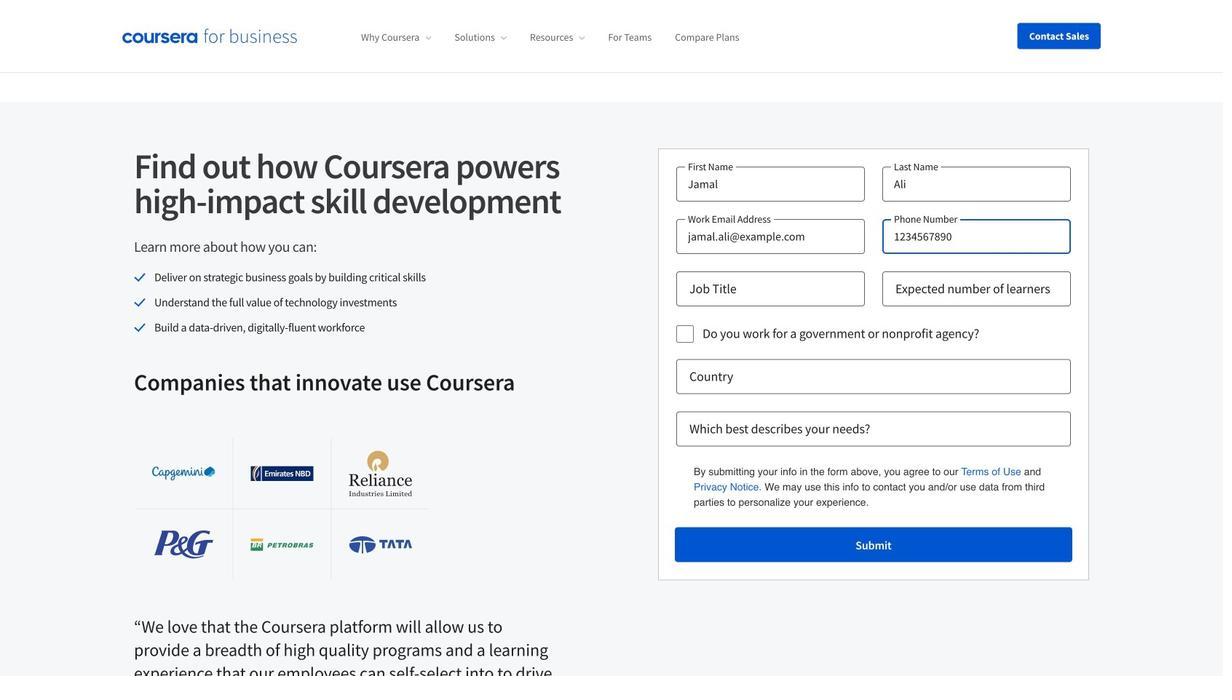 Task type: vqa. For each thing, say whether or not it's contained in the screenshot.
science within the University of Illinois at Urbana-Champaign Master of Science in Management (iMSM)
no



Task type: locate. For each thing, give the bounding box(es) containing it.
Work Email Address email field
[[676, 219, 865, 254]]

capgemini logo image
[[152, 467, 215, 481]]

emirates logo image
[[251, 466, 314, 482]]

Last Name text field
[[883, 167, 1071, 202]]

petrobras logo image
[[251, 539, 314, 551]]

None checkbox
[[676, 325, 694, 343]]



Task type: describe. For each thing, give the bounding box(es) containing it.
p&g logo image
[[154, 531, 213, 559]]

reliance logo image
[[349, 451, 412, 497]]

Job Title text field
[[676, 272, 865, 307]]

coursera for business image
[[122, 29, 297, 43]]

First Name text field
[[676, 167, 865, 202]]

tata logo image
[[349, 537, 412, 554]]

Country Code + Phone Number telephone field
[[883, 219, 1071, 254]]



